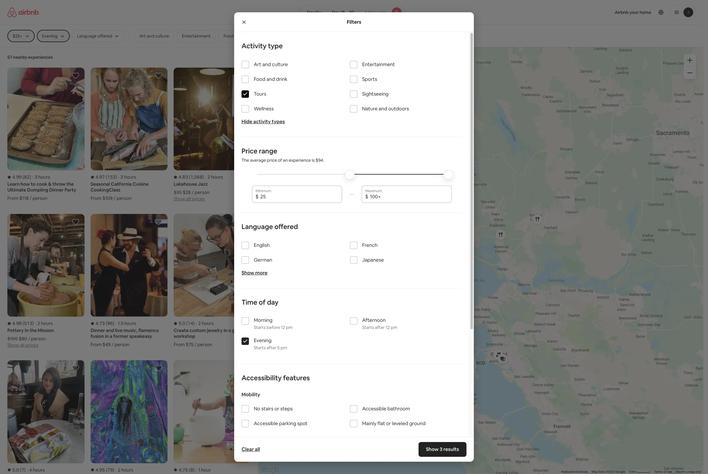 Task type: locate. For each thing, give the bounding box(es) containing it.
· left 1
[[196, 467, 197, 473]]

0 vertical spatial 5
[[278, 345, 280, 351]]

in down (513)
[[25, 328, 29, 334]]

2 vertical spatial add to wishlist image
[[155, 365, 163, 372]]

5.0 for 5.0 (7)
[[12, 467, 19, 473]]

show down $35
[[174, 196, 186, 202]]

0 horizontal spatial 12
[[281, 325, 285, 330]]

1 horizontal spatial 12
[[386, 325, 390, 330]]

features
[[283, 374, 310, 382]]

show inside show 3 results link
[[426, 446, 439, 453]]

hours for california
[[124, 174, 136, 180]]

· 2 hours inside "pottery in the mission" group
[[35, 321, 53, 327]]

pm inside morning starts before 12 pm
[[286, 325, 293, 330]]

0 horizontal spatial all
[[20, 343, 24, 348]]

0 vertical spatial or
[[275, 406, 280, 412]]

drink inside button
[[243, 33, 253, 39]]

2 12 from the left
[[386, 325, 390, 330]]

1.5
[[118, 321, 123, 327]]

hours right 4
[[33, 467, 45, 473]]

person down jazz
[[195, 190, 210, 195]]

$ text field
[[370, 194, 448, 200]]

0 vertical spatial food and drink
[[224, 33, 253, 39]]

0 horizontal spatial show all prices button
[[7, 342, 38, 348]]

entertainment inside filters dialog
[[363, 61, 395, 68]]

/ right $109 at the top
[[114, 195, 116, 201]]

afternoon
[[363, 317, 386, 324]]

3 inside "learn how to cook & throw the ultimate dumpling dinner party" group
[[35, 174, 37, 180]]

1 vertical spatial accessible
[[254, 421, 278, 427]]

all down $28
[[187, 196, 191, 202]]

· inside soundbath meditation 'inner bliss' group
[[196, 467, 197, 473]]

from inside dinner and live music, flamenco fusion in a former speakeasy from $49 / person
[[91, 342, 102, 348]]

a left map
[[687, 470, 688, 474]]

add to wishlist image inside lakehouse jazz group
[[238, 72, 246, 79]]

from down ultimate
[[7, 195, 18, 201]]

price
[[267, 158, 277, 163]]

of for time of day
[[259, 298, 266, 307]]

filters dialog
[[234, 12, 474, 474]]

leveled
[[392, 421, 409, 427]]

party
[[65, 187, 76, 193]]

or right flat
[[387, 421, 391, 427]]

add to wishlist image for create custom jewelry in a guided workshop from $75 / person
[[238, 219, 246, 226]]

· right the (79)
[[116, 467, 117, 473]]

add to wishlist image inside the create custom jewelry in a guided workshop group
[[238, 219, 246, 226]]

1 vertical spatial prices
[[26, 343, 38, 348]]

km
[[632, 470, 637, 474]]

experiences
[[28, 54, 53, 60]]

person down dumpling
[[33, 195, 47, 201]]

· 2 hours inside lakehouse jazz group
[[205, 174, 223, 180]]

· inside dinner and live music, flamenco fusion in a former speakeasy group
[[116, 321, 117, 327]]

2 up mission on the left of the page
[[37, 321, 40, 327]]

in right "jewelry"
[[224, 328, 228, 334]]

0 horizontal spatial culture
[[155, 33, 169, 39]]

2 right the (79)
[[118, 467, 120, 473]]

0 horizontal spatial after
[[267, 345, 277, 351]]

to
[[31, 181, 36, 187]]

2 horizontal spatial of
[[664, 470, 667, 474]]

hours inside the crystal mirror space experience group
[[121, 467, 133, 473]]

learn how to cook & throw the ultimate dumpling dinner party group
[[7, 68, 84, 201]]

1 horizontal spatial the
[[66, 181, 74, 187]]

show all prices button
[[174, 195, 205, 202], [7, 342, 38, 348]]

$80
[[19, 336, 27, 342]]

prices inside pottery in the mission $100 $80 / person show all prices
[[26, 343, 38, 348]]

after down evening
[[267, 345, 277, 351]]

a up "$49"
[[110, 334, 112, 339]]

0 horizontal spatial 5.0
[[12, 467, 19, 473]]

hours up cook
[[38, 174, 50, 180]]

0 horizontal spatial 5
[[278, 345, 280, 351]]

show all prices button inside "pottery in the mission" group
[[7, 342, 38, 348]]

0 vertical spatial accessible
[[363, 406, 387, 412]]

starts inside afternoon starts after 12 pm
[[363, 325, 374, 330]]

· right (153)
[[118, 174, 119, 180]]

accessibility features
[[242, 374, 310, 382]]

person inside create custom jewelry in a guided workshop from $75 / person
[[198, 342, 212, 348]]

0 vertical spatial art
[[139, 33, 146, 39]]

from inside create custom jewelry in a guided workshop from $75 / person
[[174, 342, 185, 348]]

dinner left party
[[49, 187, 64, 193]]

· right (14)
[[196, 321, 197, 327]]

hours inside seasonal california cuisine cookingclass group
[[124, 174, 136, 180]]

art and culture inside button
[[139, 33, 169, 39]]

$ for $ text field
[[366, 194, 369, 200]]

add to wishlist image
[[155, 72, 163, 79], [238, 219, 246, 226], [155, 365, 163, 372]]

· right (82)
[[32, 174, 33, 180]]

1 horizontal spatial entertainment
[[363, 61, 395, 68]]

0 horizontal spatial $
[[256, 194, 259, 200]]

$118
[[19, 195, 29, 201]]

1 horizontal spatial all
[[187, 196, 191, 202]]

· up jazz
[[205, 174, 206, 180]]

0 vertical spatial food
[[224, 33, 234, 39]]

0 vertical spatial 5.0
[[179, 321, 185, 327]]

report a map error
[[677, 470, 702, 474]]

add to wishlist image inside seasonal california cuisine cookingclass group
[[155, 72, 163, 79]]

hours up music,
[[124, 321, 136, 327]]

· for (82)
[[32, 174, 33, 180]]

· inside the crystal mirror space experience group
[[116, 467, 117, 473]]

0 horizontal spatial or
[[275, 406, 280, 412]]

5 down before
[[278, 345, 280, 351]]

1 vertical spatial after
[[267, 345, 277, 351]]

0 vertical spatial of
[[278, 158, 282, 163]]

after
[[375, 325, 385, 330], [267, 345, 277, 351]]

15
[[341, 10, 346, 15]]

0 vertical spatial culture
[[155, 33, 169, 39]]

show all prices button down pottery
[[7, 342, 38, 348]]

· for (1,568)
[[205, 174, 206, 180]]

pottery in the mission group
[[7, 214, 84, 348]]

1 vertical spatial show all prices button
[[7, 342, 38, 348]]

· for (14)
[[196, 321, 197, 327]]

parking
[[279, 421, 296, 427]]

/ right $118
[[30, 195, 32, 201]]

hours inside dinner and live music, flamenco fusion in a former speakeasy group
[[124, 321, 136, 327]]

accessible bathroom
[[363, 406, 410, 412]]

outdoors
[[389, 106, 409, 112]]

bathroom
[[388, 406, 410, 412]]

4.95 out of 5 average rating,  79 reviews image
[[91, 467, 114, 473]]

0 horizontal spatial a
[[110, 334, 112, 339]]

learn how to cook & throw the ultimate dumpling dinner party from $118 / person
[[7, 181, 76, 201]]

person down former
[[115, 342, 130, 348]]

lakehouse jazz group
[[174, 68, 251, 202]]

show down $100
[[7, 343, 19, 348]]

· 3 hours
[[32, 174, 50, 180], [118, 174, 136, 180]]

2 vertical spatial all
[[255, 446, 260, 453]]

· right (513)
[[35, 321, 36, 327]]

accessible down stairs
[[254, 421, 278, 427]]

· inside the create custom jewelry in a guided workshop group
[[196, 321, 197, 327]]

experience
[[289, 158, 311, 163]]

1 horizontal spatial 5
[[630, 470, 631, 474]]

(153)
[[106, 174, 117, 180]]

none search field containing nearby
[[300, 5, 405, 20]]

in inside dinner and live music, flamenco fusion in a former speakeasy from $49 / person
[[105, 334, 109, 339]]

offered
[[275, 222, 298, 231]]

1 horizontal spatial dinner
[[91, 328, 105, 334]]

(7)
[[20, 467, 26, 473]]

0 vertical spatial add to wishlist image
[[155, 72, 163, 79]]

· 3 hours up cook
[[32, 174, 50, 180]]

0 horizontal spatial in
[[25, 328, 29, 334]]

3 inside seasonal california cuisine cookingclass group
[[121, 174, 123, 180]]

the inside pottery in the mission $100 $80 / person show all prices
[[30, 328, 37, 334]]

3 up to
[[35, 174, 37, 180]]

accessible up mainly
[[363, 406, 387, 412]]

show more button
[[242, 270, 268, 276]]

2 inside the crystal mirror space experience group
[[118, 467, 120, 473]]

· for (96)
[[116, 321, 117, 327]]

clear all
[[242, 446, 260, 453]]

(1,568)
[[189, 174, 204, 180]]

0 horizontal spatial drink
[[243, 33, 253, 39]]

hours inside "learn how to cook & throw the ultimate dumpling dinner party" group
[[38, 174, 50, 180]]

a left guided on the bottom left
[[229, 328, 231, 334]]

1 horizontal spatial or
[[387, 421, 391, 427]]

show left 'results'
[[426, 446, 439, 453]]

starts down 'afternoon' in the bottom of the page
[[363, 325, 374, 330]]

filters
[[347, 19, 362, 25]]

how
[[21, 181, 30, 187]]

of left 'an'
[[278, 158, 282, 163]]

german
[[254, 257, 273, 263]]

no stairs or steps
[[254, 406, 293, 412]]

12 for morning
[[281, 325, 285, 330]]

pottery in the mission $100 $80 / person show all prices
[[7, 328, 54, 348]]

2 inside lakehouse jazz group
[[208, 174, 210, 180]]

· 2 hours inside the create custom jewelry in a guided workshop group
[[196, 321, 214, 327]]

0 horizontal spatial the
[[30, 328, 37, 334]]

results
[[444, 446, 460, 453]]

1 horizontal spatial show all prices button
[[174, 195, 205, 202]]

after inside evening starts after 5 pm
[[267, 345, 277, 351]]

· 2 hours up mission on the left of the page
[[35, 321, 53, 327]]

pm for morning
[[286, 325, 293, 330]]

all down $80
[[20, 343, 24, 348]]

/ right $28
[[192, 190, 194, 195]]

1 · 3 hours from the left
[[32, 174, 50, 180]]

seasonal california cuisine cookingclass group
[[91, 68, 168, 201]]

culture inside button
[[155, 33, 169, 39]]

2 $ from the left
[[366, 194, 369, 200]]

prices
[[192, 196, 205, 202], [26, 343, 38, 348]]

hours inside classic sidecar, food & drinks tours group
[[33, 467, 45, 473]]

hours inside the create custom jewelry in a guided workshop group
[[202, 321, 214, 327]]

1 horizontal spatial after
[[375, 325, 385, 330]]

12 down 'afternoon' in the bottom of the page
[[386, 325, 390, 330]]

report
[[677, 470, 686, 474]]

/ inside create custom jewelry in a guided workshop from $75 / person
[[195, 342, 197, 348]]

Nature and outdoors button
[[377, 30, 429, 42]]

person right $75
[[198, 342, 212, 348]]

from down workshop
[[174, 342, 185, 348]]

1 vertical spatial 5.0
[[12, 467, 19, 473]]

1 vertical spatial entertainment
[[363, 61, 395, 68]]

person inside the learn how to cook & throw the ultimate dumpling dinner party from $118 / person
[[33, 195, 47, 201]]

all inside clear all button
[[255, 446, 260, 453]]

· 2 hours up jazz
[[205, 174, 223, 180]]

1 vertical spatial of
[[259, 298, 266, 307]]

starts down evening
[[254, 345, 266, 351]]

1 vertical spatial drink
[[276, 76, 288, 82]]

0 horizontal spatial art
[[139, 33, 146, 39]]

/ right $75
[[195, 342, 197, 348]]

· for (79)
[[116, 467, 117, 473]]

2 for 5.0 (14)
[[198, 321, 201, 327]]

1 horizontal spatial culture
[[272, 61, 288, 68]]

0 vertical spatial prices
[[192, 196, 205, 202]]

entertainment
[[182, 33, 211, 39], [363, 61, 395, 68]]

pm
[[286, 325, 293, 330], [391, 325, 398, 330], [281, 345, 287, 351]]

show left the 'more'
[[242, 270, 254, 276]]

all right clear
[[255, 446, 260, 453]]

None search field
[[300, 5, 405, 20]]

1 vertical spatial culture
[[272, 61, 288, 68]]

starts inside evening starts after 5 pm
[[254, 345, 266, 351]]

5.0 out of 5 average rating,  7 reviews image
[[7, 467, 26, 473]]

hours up mission on the left of the page
[[41, 321, 53, 327]]

show inside pottery in the mission $100 $80 / person show all prices
[[7, 343, 19, 348]]

1 horizontal spatial 5.0
[[179, 321, 185, 327]]

· inside classic sidecar, food & drinks tours group
[[27, 467, 28, 473]]

ground
[[410, 421, 426, 427]]

1 vertical spatial food and drink
[[254, 76, 288, 82]]

starts inside morning starts before 12 pm
[[254, 325, 266, 330]]

1 horizontal spatial $
[[366, 194, 369, 200]]

0 horizontal spatial food and drink
[[224, 33, 253, 39]]

1 horizontal spatial art and culture
[[254, 61, 288, 68]]

1 horizontal spatial prices
[[192, 196, 205, 202]]

show 3 results link
[[419, 442, 467, 457]]

$49
[[103, 342, 111, 348]]

3 up the california
[[121, 174, 123, 180]]

starts for evening
[[254, 345, 266, 351]]

$75
[[186, 342, 194, 348]]

pm inside afternoon starts after 12 pm
[[391, 325, 398, 330]]

1 horizontal spatial in
[[105, 334, 109, 339]]

nature
[[363, 106, 378, 112]]

(513)
[[23, 321, 34, 327]]

sightseeing
[[363, 91, 389, 97]]

2 horizontal spatial in
[[224, 328, 228, 334]]

a
[[229, 328, 231, 334], [110, 334, 112, 339], [687, 470, 688, 474]]

3 left 'results'
[[440, 446, 443, 453]]

1 vertical spatial add to wishlist image
[[238, 219, 246, 226]]

· inside "pottery in the mission" group
[[35, 321, 36, 327]]

0 vertical spatial all
[[187, 196, 191, 202]]

from inside "seasonal california cuisine cookingclass from $109 / person"
[[91, 195, 102, 201]]

prices down $80
[[26, 343, 38, 348]]

after inside afternoon starts after 12 pm
[[375, 325, 385, 330]]

0 vertical spatial entertainment
[[182, 33, 211, 39]]

· 2 hours for in
[[35, 321, 53, 327]]

5 inside button
[[630, 470, 631, 474]]

hours inside "pottery in the mission" group
[[41, 321, 53, 327]]

0 horizontal spatial entertainment
[[182, 33, 211, 39]]

0 horizontal spatial accessible
[[254, 421, 278, 427]]

/ inside pottery in the mission $100 $80 / person show all prices
[[28, 336, 30, 342]]

2 inside the create custom jewelry in a guided workshop group
[[198, 321, 201, 327]]

food inside button
[[224, 33, 234, 39]]

zoom out image
[[688, 70, 693, 75]]

food and drink up tours
[[254, 76, 288, 82]]

1 vertical spatial all
[[20, 343, 24, 348]]

in up "$49"
[[105, 334, 109, 339]]

12 right before
[[281, 325, 285, 330]]

add to wishlist image for dinner and live music, flamenco fusion in a former speakeasy from $49 / person
[[155, 219, 163, 226]]

12 inside morning starts before 12 pm
[[281, 325, 285, 330]]

· inside seasonal california cuisine cookingclass group
[[118, 174, 119, 180]]

/ inside "seasonal california cuisine cookingclass from $109 / person"
[[114, 195, 116, 201]]

1 horizontal spatial drink
[[276, 76, 288, 82]]

hours up "jewelry"
[[202, 321, 214, 327]]

5.0 inside the create custom jewelry in a guided workshop group
[[179, 321, 185, 327]]

0 horizontal spatial · 3 hours
[[32, 174, 50, 180]]

terms of use
[[655, 470, 673, 474]]

person down mission on the left of the page
[[31, 336, 46, 342]]

2 up jazz
[[208, 174, 210, 180]]

4.83 (1,568)
[[179, 174, 204, 180]]

5.0 left (7)
[[12, 467, 19, 473]]

hours up the california
[[124, 174, 136, 180]]

· 1.5 hours
[[116, 321, 136, 327]]

1 vertical spatial or
[[387, 421, 391, 427]]

· 2 hours up the custom
[[196, 321, 214, 327]]

add guests
[[365, 10, 387, 15]]

after for afternoon
[[375, 325, 385, 330]]

of left day
[[259, 298, 266, 307]]

learn
[[7, 181, 20, 187]]

· 3 hours inside "learn how to cook & throw the ultimate dumpling dinner party" group
[[32, 174, 50, 180]]

· 2 hours right the (79)
[[116, 467, 133, 473]]

after for evening
[[267, 345, 277, 351]]

live
[[115, 328, 123, 334]]

all inside lakehouse jazz $35 $28 / person show all prices
[[187, 196, 191, 202]]

5 km button
[[628, 470, 653, 474]]

0 horizontal spatial food
[[224, 33, 234, 39]]

5.0 inside classic sidecar, food & drinks tours group
[[12, 467, 19, 473]]

show all prices button inside lakehouse jazz group
[[174, 195, 205, 202]]

· 2 hours for jazz
[[205, 174, 223, 180]]

· 1 hour
[[196, 467, 211, 473]]

2 up the custom
[[198, 321, 201, 327]]

dinner inside dinner and live music, flamenco fusion in a former speakeasy from $49 / person
[[91, 328, 105, 334]]

pm inside evening starts after 5 pm
[[281, 345, 287, 351]]

prices down jazz
[[192, 196, 205, 202]]

0 vertical spatial drink
[[243, 33, 253, 39]]

of left use
[[664, 470, 667, 474]]

jewelry
[[207, 328, 223, 334]]

2 vertical spatial of
[[664, 470, 667, 474]]

and inside dinner and live music, flamenco fusion in a former speakeasy from $49 / person
[[106, 328, 114, 334]]

0 vertical spatial show all prices button
[[174, 195, 205, 202]]

dinner down 4.73
[[91, 328, 105, 334]]

/ right "$49"
[[112, 342, 114, 348]]

dinner and live music, flamenco fusion in a former speakeasy from $49 / person
[[91, 328, 159, 348]]

food
[[224, 33, 234, 39], [254, 76, 266, 82]]

types
[[272, 118, 285, 125]]

evening starts after 5 pm
[[254, 337, 287, 351]]

hide
[[242, 118, 253, 125]]

1 horizontal spatial art
[[254, 61, 262, 68]]

lakehouse jazz $35 $28 / person show all prices
[[174, 181, 210, 202]]

2 inside "pottery in the mission" group
[[37, 321, 40, 327]]

· inside lakehouse jazz group
[[205, 174, 206, 180]]

food and drink up activity
[[224, 33, 253, 39]]

hours for how
[[38, 174, 50, 180]]

or right stairs
[[275, 406, 280, 412]]

· 3 hours up the california
[[118, 174, 136, 180]]

french
[[363, 242, 378, 249]]

Food and drink button
[[219, 30, 258, 42]]

0 vertical spatial dinner
[[49, 187, 64, 193]]

· 3 hours inside seasonal california cuisine cookingclass group
[[118, 174, 136, 180]]

· left 4
[[27, 467, 28, 473]]

1 vertical spatial the
[[30, 328, 37, 334]]

/ right $80
[[28, 336, 30, 342]]

Art and culture button
[[134, 30, 175, 42]]

5.0 (14)
[[179, 321, 195, 327]]

· 4 hours
[[27, 467, 45, 473]]

2 horizontal spatial 3
[[440, 446, 443, 453]]

1 horizontal spatial food and drink
[[254, 76, 288, 82]]

nature and outdoors
[[363, 106, 409, 112]]

show more
[[242, 270, 268, 276]]

5.0 for 5.0 (14)
[[179, 321, 185, 327]]

dinner and live music, flamenco fusion in a former speakeasy group
[[91, 214, 168, 348]]

show all prices button down lakehouse
[[174, 195, 205, 202]]

1 vertical spatial art
[[254, 61, 262, 68]]

2 horizontal spatial all
[[255, 446, 260, 453]]

· inside "learn how to cook & throw the ultimate dumpling dinner party" group
[[32, 174, 33, 180]]

guests
[[374, 10, 387, 15]]

1 horizontal spatial food
[[254, 76, 266, 82]]

keyboard shortcuts button
[[562, 470, 589, 474]]

1 horizontal spatial a
[[229, 328, 231, 334]]

person down the california
[[117, 195, 132, 201]]

cookingclass
[[91, 187, 120, 193]]

1 horizontal spatial 3
[[121, 174, 123, 180]]

1 horizontal spatial · 3 hours
[[118, 174, 136, 180]]

0 horizontal spatial prices
[[26, 343, 38, 348]]

Sports button
[[261, 30, 284, 42]]

4.99 out of 5 average rating,  82 reviews image
[[7, 174, 31, 180]]

$35
[[174, 190, 182, 195]]

report a map error link
[[677, 470, 702, 474]]

1 horizontal spatial of
[[278, 158, 282, 163]]

show all prices button for show
[[7, 342, 38, 348]]

add to wishlist image
[[72, 72, 79, 79], [238, 72, 246, 79], [72, 219, 79, 226], [155, 219, 163, 226], [72, 365, 79, 372]]

0 vertical spatial the
[[66, 181, 74, 187]]

5.0 up create
[[179, 321, 185, 327]]

add to wishlist image for seasonal california cuisine cookingclass from $109 / person
[[155, 72, 163, 79]]

art inside button
[[139, 33, 146, 39]]

0 horizontal spatial of
[[259, 298, 266, 307]]

1 vertical spatial art and culture
[[254, 61, 288, 68]]

2 · 3 hours from the left
[[118, 174, 136, 180]]

0 horizontal spatial 3
[[35, 174, 37, 180]]

0 horizontal spatial art and culture
[[139, 33, 169, 39]]

hours right (1,568)
[[211, 174, 223, 180]]

hours inside lakehouse jazz group
[[211, 174, 223, 180]]

from left $109 at the top
[[91, 195, 102, 201]]

1 vertical spatial dinner
[[91, 328, 105, 334]]

· for (8)
[[196, 467, 197, 473]]

0 horizontal spatial dinner
[[49, 187, 64, 193]]

· 3 hours for to
[[32, 174, 50, 180]]

1 vertical spatial 5
[[630, 470, 631, 474]]

starts down morning
[[254, 325, 266, 330]]

the right the throw
[[66, 181, 74, 187]]

the down (513)
[[30, 328, 37, 334]]

4.98 out of 5 average rating,  513 reviews image
[[7, 321, 34, 327]]

from down fusion
[[91, 342, 102, 348]]

after down 'afternoon' in the bottom of the page
[[375, 325, 385, 330]]

0 vertical spatial art and culture
[[139, 33, 169, 39]]

12 inside afternoon starts after 12 pm
[[386, 325, 390, 330]]

hours right the (79)
[[121, 467, 133, 473]]

· left the 1.5 at left bottom
[[116, 321, 117, 327]]

5.0
[[179, 321, 185, 327], [12, 467, 19, 473]]

1 horizontal spatial accessible
[[363, 406, 387, 412]]

1 12 from the left
[[281, 325, 285, 330]]

zoom in image
[[688, 58, 693, 63]]

1 vertical spatial food
[[254, 76, 266, 82]]

1 $ from the left
[[256, 194, 259, 200]]

5 left km
[[630, 470, 631, 474]]

0 vertical spatial after
[[375, 325, 385, 330]]



Task type: describe. For each thing, give the bounding box(es) containing it.
culture inside filters dialog
[[272, 61, 288, 68]]

in inside pottery in the mission $100 $80 / person show all prices
[[25, 328, 29, 334]]

Entertainment button
[[177, 30, 216, 42]]

google
[[616, 470, 626, 474]]

day
[[267, 298, 279, 307]]

prices inside lakehouse jazz $35 $28 / person show all prices
[[192, 196, 205, 202]]

google map
showing 24 experiences. region
[[258, 47, 704, 474]]

2 for 4.98 (513)
[[37, 321, 40, 327]]

pm for evening
[[281, 345, 287, 351]]

–
[[346, 10, 349, 15]]

lakehouse
[[174, 181, 197, 187]]

· for (7)
[[27, 467, 28, 473]]

average
[[250, 158, 266, 163]]

mainly flat or leveled ground
[[363, 421, 426, 427]]

(79)
[[106, 467, 114, 473]]

(82)
[[23, 174, 31, 180]]

a inside create custom jewelry in a guided workshop from $75 / person
[[229, 328, 231, 334]]

english
[[254, 242, 270, 249]]

wellness
[[254, 106, 274, 112]]

error
[[696, 470, 702, 474]]

pottery
[[7, 328, 24, 334]]

person inside "seasonal california cuisine cookingclass from $109 / person"
[[117, 195, 132, 201]]

activity type
[[242, 42, 283, 50]]

2 horizontal spatial a
[[687, 470, 688, 474]]

· for (513)
[[35, 321, 36, 327]]

&
[[48, 181, 52, 187]]

hours for and
[[124, 321, 136, 327]]

starts for morning
[[254, 325, 266, 330]]

language
[[242, 222, 273, 231]]

activity
[[242, 42, 267, 50]]

add
[[365, 10, 373, 15]]

clear
[[242, 446, 254, 453]]

music,
[[124, 328, 138, 334]]

keyboard shortcuts
[[562, 470, 589, 474]]

map
[[592, 470, 598, 474]]

in inside create custom jewelry in a guided workshop from $75 / person
[[224, 328, 228, 334]]

flamenco
[[139, 328, 159, 334]]

or for leveled
[[387, 421, 391, 427]]

use
[[668, 470, 673, 474]]

an
[[283, 158, 288, 163]]

5.0 out of 5 average rating,  14 reviews image
[[174, 321, 195, 327]]

5 inside evening starts after 5 pm
[[278, 345, 280, 351]]

add to wishlist image for learn how to cook & throw the ultimate dumpling dinner party from $118 / person
[[72, 72, 79, 79]]

mainly
[[363, 421, 377, 427]]

range
[[259, 147, 278, 155]]

accessibility
[[242, 374, 282, 382]]

map
[[689, 470, 695, 474]]

hours for in
[[41, 321, 53, 327]]

a inside dinner and live music, flamenco fusion in a former speakeasy from $49 / person
[[110, 334, 112, 339]]

morning starts before 12 pm
[[254, 317, 293, 330]]

former
[[113, 334, 128, 339]]

add to wishlist image inside classic sidecar, food & drinks tours group
[[72, 365, 79, 372]]

is
[[312, 158, 315, 163]]

3 for 4.99 (82)
[[35, 174, 37, 180]]

pm for afternoon
[[391, 325, 398, 330]]

4.97 out of 5 average rating,  153 reviews image
[[91, 174, 117, 180]]

tours
[[254, 91, 267, 97]]

57
[[7, 54, 12, 60]]

hide activity types button
[[242, 118, 285, 125]]

©2023
[[606, 470, 616, 474]]

nov
[[332, 10, 340, 15]]

profile element
[[412, 0, 697, 25]]

4.97
[[96, 174, 105, 180]]

of inside price range the average price of an experience is $94.
[[278, 158, 282, 163]]

2 for 4.95 (79)
[[118, 467, 120, 473]]

show 3 results
[[426, 446, 460, 453]]

1
[[198, 467, 200, 473]]

seasonal
[[91, 181, 110, 187]]

5.0 (7)
[[12, 467, 26, 473]]

Wellness button
[[347, 30, 375, 42]]

person inside pottery in the mission $100 $80 / person show all prices
[[31, 336, 46, 342]]

4.75 out of 5 average rating,  8 reviews image
[[174, 467, 195, 473]]

cuisine
[[133, 181, 149, 187]]

food and drink inside button
[[224, 33, 253, 39]]

person inside lakehouse jazz $35 $28 / person show all prices
[[195, 190, 210, 195]]

crystal mirror space experience group
[[91, 361, 168, 474]]

accessible for accessible parking spot
[[254, 421, 278, 427]]

· for (153)
[[118, 174, 119, 180]]

accessible for accessible bathroom
[[363, 406, 387, 412]]

google image
[[260, 466, 280, 474]]

food inside filters dialog
[[254, 76, 266, 82]]

nearby button
[[300, 5, 327, 20]]

Sightseeing button
[[311, 30, 344, 42]]

$ text field
[[261, 194, 339, 200]]

add to wishlist image inside the crystal mirror space experience group
[[155, 365, 163, 372]]

more
[[256, 270, 268, 276]]

create custom jewelry in a guided workshop from $75 / person
[[174, 328, 247, 348]]

· 3 hours for cuisine
[[118, 174, 136, 180]]

nearby
[[13, 54, 27, 60]]

(8)
[[189, 467, 195, 473]]

morning
[[254, 317, 273, 324]]

add guests button
[[359, 5, 405, 20]]

terms
[[655, 470, 663, 474]]

12 for afternoon
[[386, 325, 390, 330]]

$28
[[183, 190, 191, 195]]

from inside the learn how to cook & throw the ultimate dumpling dinner party from $118 / person
[[7, 195, 18, 201]]

Tours button
[[287, 30, 308, 42]]

classic sidecar, food & drinks tours group
[[7, 361, 84, 474]]

type
[[268, 42, 283, 50]]

or for steps
[[275, 406, 280, 412]]

stairs
[[262, 406, 274, 412]]

3 for 4.97 (153)
[[121, 174, 123, 180]]

starts for afternoon
[[363, 325, 374, 330]]

ultimate
[[7, 187, 26, 193]]

spot
[[298, 421, 308, 427]]

· 2 hours inside the crystal mirror space experience group
[[116, 467, 133, 473]]

before
[[267, 325, 280, 330]]

4.99 (82)
[[12, 174, 31, 180]]

art and culture inside filters dialog
[[254, 61, 288, 68]]

2 for 4.83 (1,568)
[[208, 174, 210, 180]]

5 km
[[630, 470, 637, 474]]

/ inside the learn how to cook & throw the ultimate dumpling dinner party from $118 / person
[[30, 195, 32, 201]]

4.83 out of 5 average rating,  1,568 reviews image
[[174, 174, 204, 180]]

art inside filters dialog
[[254, 61, 262, 68]]

accessible parking spot
[[254, 421, 308, 427]]

hours for custom
[[202, 321, 214, 327]]

of for terms of use
[[664, 470, 667, 474]]

add to wishlist image for lakehouse jazz $35 $28 / person show all prices
[[238, 72, 246, 79]]

dumpling
[[27, 187, 48, 193]]

/ inside lakehouse jazz $35 $28 / person show all prices
[[192, 190, 194, 195]]

keyboard
[[562, 470, 575, 474]]

entertainment inside button
[[182, 33, 211, 39]]

all inside pottery in the mission $100 $80 / person show all prices
[[20, 343, 24, 348]]

mission
[[38, 328, 54, 334]]

hour
[[201, 467, 211, 473]]

california
[[111, 181, 132, 187]]

nov 15 – 30
[[332, 10, 355, 15]]

jazz
[[198, 181, 208, 187]]

guided
[[232, 328, 247, 334]]

show all prices button for prices
[[174, 195, 205, 202]]

4.98
[[12, 321, 22, 327]]

fusion
[[91, 334, 104, 339]]

4.73 (96)
[[96, 321, 114, 327]]

show inside lakehouse jazz $35 $28 / person show all prices
[[174, 196, 186, 202]]

· 2 hours for custom
[[196, 321, 214, 327]]

price range the average price of an experience is $94.
[[242, 147, 324, 163]]

4.99
[[12, 174, 22, 180]]

language offered
[[242, 222, 298, 231]]

$ for $ text box
[[256, 194, 259, 200]]

(14)
[[186, 321, 195, 327]]

drink inside filters dialog
[[276, 76, 288, 82]]

3 inside filters dialog
[[440, 446, 443, 453]]

create
[[174, 328, 189, 334]]

soundbath meditation 'inner bliss' group
[[174, 361, 251, 474]]

hours for jazz
[[211, 174, 223, 180]]

add to wishlist image for pottery in the mission $100 $80 / person show all prices
[[72, 219, 79, 226]]

the inside the learn how to cook & throw the ultimate dumpling dinner party from $118 / person
[[66, 181, 74, 187]]

speakeasy
[[129, 334, 152, 339]]

4.95 (79)
[[96, 467, 114, 473]]

4.73
[[96, 321, 105, 327]]

no
[[254, 406, 261, 412]]

$109
[[103, 195, 113, 201]]

clear all button
[[239, 444, 263, 456]]

food and drink inside filters dialog
[[254, 76, 288, 82]]

/ inside dinner and live music, flamenco fusion in a former speakeasy from $49 / person
[[112, 342, 114, 348]]

person inside dinner and live music, flamenco fusion in a former speakeasy from $49 / person
[[115, 342, 130, 348]]

workshop
[[174, 334, 196, 339]]

create custom jewelry in a guided workshop group
[[174, 214, 251, 348]]

dinner inside the learn how to cook & throw the ultimate dumpling dinner party from $118 / person
[[49, 187, 64, 193]]

4.73 out of 5 average rating,  96 reviews image
[[91, 321, 114, 327]]



Task type: vqa. For each thing, say whether or not it's contained in the screenshot.
the bottom the this
no



